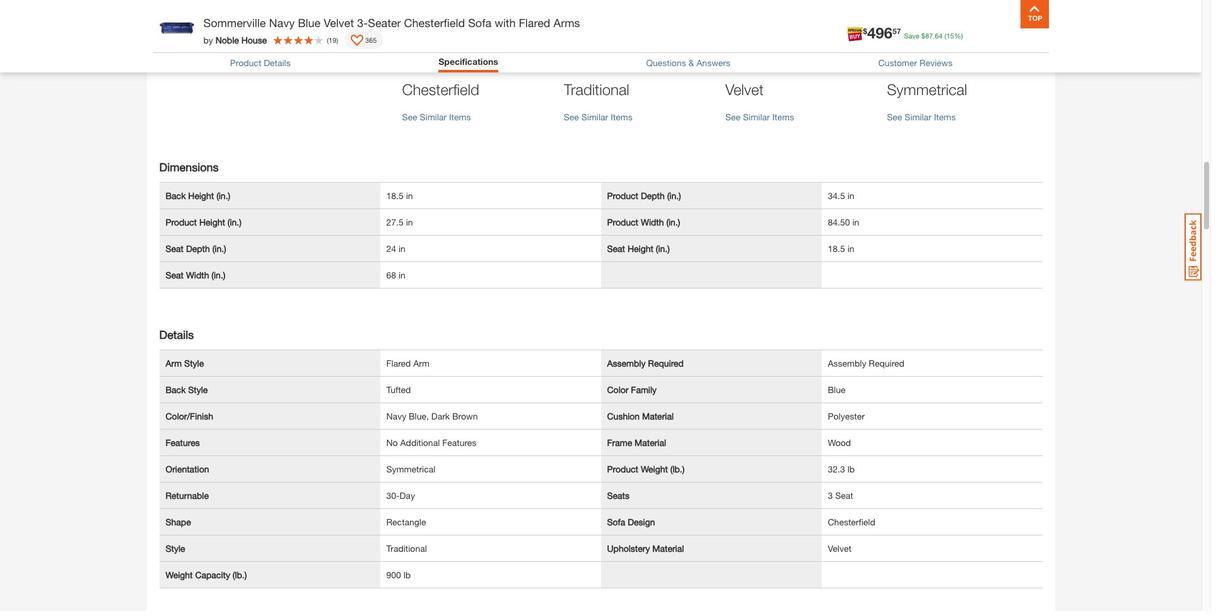 Task type: vqa. For each thing, say whether or not it's contained in the screenshot.
Crafts on the top of the page
no



Task type: describe. For each thing, give the bounding box(es) containing it.
0 horizontal spatial upholstery
[[607, 544, 650, 555]]

27.5 in
[[386, 217, 413, 228]]

product height (in.)
[[166, 217, 242, 228]]

19
[[329, 36, 336, 44]]

2 vertical spatial sofa
[[607, 517, 625, 528]]

1 horizontal spatial details
[[264, 57, 291, 68]]

1 vertical spatial traditional
[[386, 544, 427, 555]]

in right 84.50
[[853, 217, 860, 228]]

no additional features
[[386, 438, 477, 449]]

2 vertical spatial chesterfield
[[828, 517, 876, 528]]

1 features from the left
[[166, 438, 200, 449]]

1 vertical spatial 18.5 in
[[828, 244, 855, 254]]

seat width (in.)
[[166, 270, 225, 281]]

by
[[203, 34, 213, 45]]

weight capacity (lb.)
[[166, 570, 247, 581]]

product for product weight (lb.)
[[607, 464, 639, 475]]

similar for traditional
[[582, 111, 608, 122]]

0 vertical spatial navy
[[269, 16, 295, 30]]

24
[[386, 244, 396, 254]]

$ inside '$ 496 57'
[[863, 26, 867, 36]]

capacity
[[195, 570, 230, 581]]

34.5
[[828, 191, 845, 201]]

product details
[[230, 57, 291, 68]]

.
[[933, 32, 935, 40]]

seat depth (in.)
[[166, 244, 226, 254]]

day
[[400, 491, 415, 502]]

0 vertical spatial chesterfield
[[404, 16, 465, 30]]

back for back height (in.)
[[166, 191, 186, 201]]

dark
[[431, 411, 450, 422]]

customer reviews
[[879, 57, 953, 68]]

seat height (in.)
[[607, 244, 670, 254]]

496
[[867, 24, 893, 42]]

0 vertical spatial sofa design
[[402, 56, 468, 70]]

0 vertical spatial upholstery
[[726, 56, 784, 70]]

depth for product
[[641, 191, 665, 201]]

blue,
[[409, 411, 429, 422]]

items for velvet
[[772, 111, 794, 122]]

cushion material
[[607, 411, 674, 422]]

in right 24
[[399, 244, 406, 254]]

see similar items for chesterfield
[[402, 111, 471, 122]]

15
[[947, 32, 954, 40]]

1 vertical spatial blue
[[828, 385, 846, 396]]

seats
[[607, 491, 630, 502]]

84.50 in
[[828, 217, 860, 228]]

sommerville
[[203, 16, 266, 30]]

0 vertical spatial 18.5
[[386, 191, 404, 201]]

product for product width (in.)
[[607, 217, 639, 228]]

color
[[607, 385, 629, 396]]

reviews
[[920, 57, 953, 68]]

seat for seat width (in.)
[[166, 270, 184, 281]]

height for seat
[[628, 244, 654, 254]]

product depth (in.)
[[607, 191, 681, 201]]

height for product
[[199, 217, 225, 228]]

see similar items for traditional
[[564, 111, 633, 122]]

color family
[[607, 385, 657, 396]]

similar for symmetrical
[[905, 111, 932, 122]]

30-
[[386, 491, 400, 502]]

tufted
[[386, 385, 411, 396]]

(in.) for seat width (in.)
[[212, 270, 225, 281]]

365
[[365, 36, 377, 44]]

in right 34.5
[[848, 191, 855, 201]]

similar for velvet
[[743, 111, 770, 122]]

0 vertical spatial velvet
[[324, 16, 354, 30]]

1 horizontal spatial weight
[[641, 464, 668, 475]]

(in.) for back height (in.)
[[216, 191, 230, 201]]

(lb.) for weight capacity (lb.)
[[233, 570, 247, 581]]

questions
[[646, 57, 686, 68]]

style for arm style
[[184, 358, 204, 369]]

feedback link image
[[1185, 213, 1202, 281]]

0 vertical spatial flared
[[519, 16, 550, 30]]

wood
[[828, 438, 851, 449]]

1 vertical spatial chesterfield
[[402, 80, 479, 98]]

30-day
[[386, 491, 415, 502]]

27.5
[[386, 217, 404, 228]]

rectangle
[[386, 517, 426, 528]]

1 horizontal spatial velvet
[[726, 80, 764, 98]]

items for symmetrical
[[934, 111, 956, 122]]

see for chesterfield
[[402, 111, 417, 122]]

1 vertical spatial orientation
[[166, 464, 209, 475]]

0 horizontal spatial details
[[159, 328, 194, 342]]

material for wood
[[635, 438, 666, 449]]

items for traditional
[[611, 111, 633, 122]]

900
[[386, 570, 401, 581]]

0 vertical spatial traditional
[[564, 80, 630, 98]]

68
[[386, 270, 396, 281]]

navy blue, dark brown
[[386, 411, 478, 422]]

3-
[[357, 16, 368, 30]]

in up 27.5 in
[[406, 191, 413, 201]]

polyester
[[828, 411, 865, 422]]

style for back style
[[188, 385, 208, 396]]

seat right 3
[[835, 491, 853, 502]]

back height (in.)
[[166, 191, 230, 201]]

additional
[[400, 438, 440, 449]]

2 features from the left
[[442, 438, 477, 449]]

900 lb
[[386, 570, 411, 581]]

32.3 lb
[[828, 464, 855, 475]]

1 arm from the left
[[166, 358, 182, 369]]

1 vertical spatial flared
[[386, 358, 411, 369]]

lb for 900 lb
[[404, 570, 411, 581]]

width for seat
[[186, 270, 209, 281]]

2 horizontal spatial velvet
[[828, 544, 852, 555]]

seater
[[368, 16, 401, 30]]

1 horizontal spatial navy
[[386, 411, 406, 422]]

in right 68
[[399, 270, 406, 281]]

0 vertical spatial design
[[430, 56, 468, 70]]

seat for seat height (in.)
[[607, 244, 625, 254]]

with
[[495, 16, 516, 30]]

color/finish
[[166, 411, 213, 422]]

(in.) for product height (in.)
[[228, 217, 242, 228]]

2 see similar items link from the left
[[564, 0, 713, 22]]

product weight (lb.)
[[607, 464, 685, 475]]

32.3
[[828, 464, 845, 475]]

1 required from the left
[[648, 358, 684, 369]]

cushion
[[607, 411, 640, 422]]

64
[[935, 32, 943, 40]]

back style
[[166, 385, 208, 396]]

house
[[241, 34, 267, 45]]



Task type: locate. For each thing, give the bounding box(es) containing it.
see similar items link
[[402, 0, 551, 22], [564, 0, 713, 22]]

family
[[631, 385, 657, 396]]

0 horizontal spatial 18.5
[[386, 191, 404, 201]]

$ 496 57
[[863, 24, 901, 42]]

height down back height (in.)
[[199, 217, 225, 228]]

1 horizontal spatial lb
[[848, 464, 855, 475]]

1 vertical spatial height
[[199, 217, 225, 228]]

assembly
[[607, 358, 646, 369], [828, 358, 867, 369]]

1 vertical spatial style
[[188, 385, 208, 396]]

1 horizontal spatial traditional
[[564, 80, 630, 98]]

0 vertical spatial lb
[[848, 464, 855, 475]]

assembly required up polyester
[[828, 358, 905, 369]]

3 seat
[[828, 491, 853, 502]]

see for velvet
[[726, 111, 741, 122]]

0 horizontal spatial blue
[[298, 16, 321, 30]]

18.5 in down 84.50
[[828, 244, 855, 254]]

width down product depth (in.)
[[641, 217, 664, 228]]

2 vertical spatial velvet
[[828, 544, 852, 555]]

flared right the "with"
[[519, 16, 550, 30]]

(lb.) for product weight (lb.)
[[671, 464, 685, 475]]

product up seat depth (in.)
[[166, 217, 197, 228]]

0 horizontal spatial required
[[648, 358, 684, 369]]

1 horizontal spatial (lb.)
[[671, 464, 685, 475]]

product down frame
[[607, 464, 639, 475]]

57
[[893, 26, 901, 36]]

( 19 )
[[327, 36, 338, 44]]

(in.) for product depth (in.)
[[667, 191, 681, 201]]

0 horizontal spatial traditional
[[386, 544, 427, 555]]

0 horizontal spatial 18.5 in
[[386, 191, 413, 201]]

(in.) up product height (in.) at the left top of page
[[216, 191, 230, 201]]

$ left 57
[[863, 26, 867, 36]]

0 horizontal spatial sofa
[[402, 56, 427, 70]]

frame
[[607, 438, 632, 449]]

0 vertical spatial weight
[[641, 464, 668, 475]]

lb right 900
[[404, 570, 411, 581]]

blue left 3-
[[298, 16, 321, 30]]

blue up polyester
[[828, 385, 846, 396]]

0 horizontal spatial features
[[166, 438, 200, 449]]

1 vertical spatial details
[[159, 328, 194, 342]]

assembly up polyester
[[828, 358, 867, 369]]

( left )
[[327, 36, 329, 44]]

arm up back style
[[166, 358, 182, 369]]

0 horizontal spatial (
[[327, 36, 329, 44]]

velvet
[[324, 16, 354, 30], [726, 80, 764, 98], [828, 544, 852, 555]]

upholstery material
[[726, 56, 832, 70], [607, 544, 684, 555]]

details down house at the left
[[264, 57, 291, 68]]

depth up "seat width (in.)"
[[186, 244, 210, 254]]

items for chesterfield
[[449, 111, 471, 122]]

traditional
[[564, 80, 630, 98], [386, 544, 427, 555]]

by noble house
[[203, 34, 267, 45]]

display image
[[351, 35, 363, 47]]

arm
[[166, 358, 182, 369], [413, 358, 430, 369]]

in down 84.50 in
[[848, 244, 855, 254]]

sofa design down sommerville navy blue velvet 3-seater chesterfield sofa with flared arms
[[402, 56, 468, 70]]

sofa down seats
[[607, 517, 625, 528]]

1 horizontal spatial blue
[[828, 385, 846, 396]]

width down seat depth (in.)
[[186, 270, 209, 281]]

questions & answers
[[646, 57, 731, 68]]

0 vertical spatial blue
[[298, 16, 321, 30]]

87
[[926, 32, 933, 40]]

%)
[[954, 32, 963, 40]]

frame material
[[607, 438, 666, 449]]

depth up "product width (in.)"
[[641, 191, 665, 201]]

shape
[[166, 517, 191, 528]]

chesterfield down specifications
[[402, 80, 479, 98]]

1 vertical spatial weight
[[166, 570, 193, 581]]

chesterfield
[[404, 16, 465, 30], [402, 80, 479, 98], [828, 517, 876, 528]]

(in.)
[[216, 191, 230, 201], [667, 191, 681, 201], [228, 217, 242, 228], [666, 217, 680, 228], [212, 244, 226, 254], [656, 244, 670, 254], [212, 270, 225, 281]]

save
[[904, 32, 920, 40]]

style down shape
[[166, 544, 185, 555]]

answers
[[697, 57, 731, 68]]

see similar items
[[402, 10, 471, 21], [564, 10, 633, 21], [402, 111, 471, 122], [564, 111, 633, 122], [726, 111, 794, 122], [887, 111, 956, 122]]

lb right 32.3
[[848, 464, 855, 475]]

1 vertical spatial navy
[[386, 411, 406, 422]]

see similar items for symmetrical
[[887, 111, 956, 122]]

(in.) down seat depth (in.)
[[212, 270, 225, 281]]

depth
[[641, 191, 665, 201], [186, 244, 210, 254]]

chesterfield down 3 seat
[[828, 517, 876, 528]]

0 horizontal spatial velvet
[[324, 16, 354, 30]]

design
[[430, 56, 468, 70], [628, 517, 655, 528]]

68 in
[[386, 270, 406, 281]]

similar for chesterfield
[[420, 111, 447, 122]]

1 vertical spatial 18.5
[[828, 244, 845, 254]]

0 vertical spatial style
[[184, 358, 204, 369]]

1 vertical spatial lb
[[404, 570, 411, 581]]

sofa design down seats
[[607, 517, 655, 528]]

1 vertical spatial sofa
[[402, 56, 427, 70]]

assembly up color family
[[607, 358, 646, 369]]

2 arm from the left
[[413, 358, 430, 369]]

product
[[230, 57, 261, 68], [607, 191, 639, 201], [166, 217, 197, 228], [607, 217, 639, 228], [607, 464, 639, 475]]

3
[[828, 491, 833, 502]]

product width (in.)
[[607, 217, 680, 228]]

arm up blue,
[[413, 358, 430, 369]]

navy up product details
[[269, 16, 295, 30]]

1 vertical spatial back
[[166, 385, 186, 396]]

1 horizontal spatial depth
[[641, 191, 665, 201]]

product image image
[[156, 6, 197, 47]]

seat for seat depth (in.)
[[166, 244, 184, 254]]

1 vertical spatial velvet
[[726, 80, 764, 98]]

orientation up returnable
[[166, 464, 209, 475]]

chesterfield right seater
[[404, 16, 465, 30]]

$ left .
[[922, 32, 926, 40]]

height down "product width (in.)"
[[628, 244, 654, 254]]

product image
[[172, 0, 358, 124]]

(in.) for product width (in.)
[[666, 217, 680, 228]]

365 button
[[345, 30, 383, 49]]

in
[[406, 191, 413, 201], [848, 191, 855, 201], [406, 217, 413, 228], [853, 217, 860, 228], [399, 244, 406, 254], [848, 244, 855, 254], [399, 270, 406, 281]]

back down arm style
[[166, 385, 186, 396]]

arm style
[[166, 358, 204, 369]]

2 assembly required from the left
[[828, 358, 905, 369]]

1 horizontal spatial required
[[869, 358, 905, 369]]

1 vertical spatial upholstery material
[[607, 544, 684, 555]]

0 horizontal spatial lb
[[404, 570, 411, 581]]

1 horizontal spatial design
[[628, 517, 655, 528]]

$
[[863, 26, 867, 36], [922, 32, 926, 40]]

similar
[[420, 10, 447, 21], [582, 10, 608, 21], [420, 111, 447, 122], [582, 111, 608, 122], [743, 111, 770, 122], [905, 111, 932, 122]]

weight down frame material
[[641, 464, 668, 475]]

style up back style
[[184, 358, 204, 369]]

0 horizontal spatial symmetrical
[[386, 464, 436, 475]]

save $ 87 . 64 ( 15 %)
[[904, 32, 963, 40]]

0 horizontal spatial weight
[[166, 570, 193, 581]]

flared arm
[[386, 358, 430, 369]]

(in.) down "product width (in.)"
[[656, 244, 670, 254]]

0 vertical spatial sofa
[[468, 16, 492, 30]]

2 back from the top
[[166, 385, 186, 396]]

see similar items for velvet
[[726, 111, 794, 122]]

height up product height (in.) at the left top of page
[[188, 191, 214, 201]]

84.50
[[828, 217, 850, 228]]

returnable
[[166, 491, 209, 502]]

brown
[[452, 411, 478, 422]]

symmetrical up day
[[386, 464, 436, 475]]

2 vertical spatial style
[[166, 544, 185, 555]]

see
[[402, 10, 417, 21], [564, 10, 579, 21], [402, 111, 417, 122], [564, 111, 579, 122], [726, 111, 741, 122], [887, 111, 902, 122]]

0 vertical spatial width
[[641, 217, 664, 228]]

product for product height (in.)
[[166, 217, 197, 228]]

sommerville navy blue velvet 3-seater chesterfield sofa with flared arms
[[203, 16, 580, 30]]

0 vertical spatial symmetrical
[[887, 80, 967, 98]]

see similar items link up questions
[[564, 0, 713, 22]]

see similar items link up specifications
[[402, 0, 551, 22]]

sofa down sommerville navy blue velvet 3-seater chesterfield sofa with flared arms
[[402, 56, 427, 70]]

(
[[945, 32, 947, 40], [327, 36, 329, 44]]

1 horizontal spatial $
[[922, 32, 926, 40]]

specifications button
[[439, 56, 498, 69], [439, 56, 498, 67]]

product up seat height (in.)
[[607, 217, 639, 228]]

24 in
[[386, 244, 406, 254]]

features
[[166, 438, 200, 449], [442, 438, 477, 449]]

1 horizontal spatial upholstery
[[726, 56, 784, 70]]

1 horizontal spatial see similar items link
[[564, 0, 713, 22]]

1 vertical spatial sofa design
[[607, 517, 655, 528]]

18.5 in up 27.5 in
[[386, 191, 413, 201]]

seat up "seat width (in.)"
[[166, 244, 184, 254]]

(in.) for seat depth (in.)
[[212, 244, 226, 254]]

product for product details
[[230, 57, 261, 68]]

details up arm style
[[159, 328, 194, 342]]

1 horizontal spatial width
[[641, 217, 664, 228]]

width for product
[[641, 217, 664, 228]]

1 horizontal spatial upholstery material
[[726, 56, 832, 70]]

arms
[[554, 16, 580, 30]]

weight left capacity
[[166, 570, 193, 581]]

dimensions
[[159, 160, 219, 174]]

back for back style
[[166, 385, 186, 396]]

product down house at the left
[[230, 57, 261, 68]]

0 horizontal spatial flared
[[386, 358, 411, 369]]

sofa design
[[402, 56, 468, 70], [607, 517, 655, 528]]

34.5 in
[[828, 191, 855, 201]]

0 horizontal spatial width
[[186, 270, 209, 281]]

1 assembly from the left
[[607, 358, 646, 369]]

2 horizontal spatial sofa
[[607, 517, 625, 528]]

1 see similar items link from the left
[[402, 0, 551, 22]]

1 horizontal spatial symmetrical
[[887, 80, 967, 98]]

orientation down save
[[887, 56, 948, 70]]

0 vertical spatial depth
[[641, 191, 665, 201]]

1 horizontal spatial sofa design
[[607, 517, 655, 528]]

18.5 up "27.5"
[[386, 191, 404, 201]]

)
[[336, 36, 338, 44]]

navy
[[269, 16, 295, 30], [386, 411, 406, 422]]

0 horizontal spatial arm
[[166, 358, 182, 369]]

assembly required up family
[[607, 358, 684, 369]]

0 horizontal spatial sofa design
[[402, 56, 468, 70]]

symmetrical
[[887, 80, 967, 98], [386, 464, 436, 475]]

18.5 in
[[386, 191, 413, 201], [828, 244, 855, 254]]

back
[[166, 191, 186, 201], [166, 385, 186, 396]]

1 vertical spatial (lb.)
[[233, 570, 247, 581]]

1 back from the top
[[166, 191, 186, 201]]

top button
[[1021, 0, 1049, 28]]

navy left blue,
[[386, 411, 406, 422]]

height
[[188, 191, 214, 201], [199, 217, 225, 228], [628, 244, 654, 254]]

1 horizontal spatial 18.5 in
[[828, 244, 855, 254]]

2 assembly from the left
[[828, 358, 867, 369]]

0 horizontal spatial see similar items link
[[402, 0, 551, 22]]

velvet down the answers
[[726, 80, 764, 98]]

no
[[386, 438, 398, 449]]

0 vertical spatial back
[[166, 191, 186, 201]]

noble
[[216, 34, 239, 45]]

style
[[184, 358, 204, 369], [188, 385, 208, 396], [166, 544, 185, 555]]

customer reviews button
[[879, 57, 953, 68], [879, 57, 953, 68]]

required
[[648, 358, 684, 369], [869, 358, 905, 369]]

details
[[264, 57, 291, 68], [159, 328, 194, 342]]

flared
[[519, 16, 550, 30], [386, 358, 411, 369]]

0 vertical spatial (lb.)
[[671, 464, 685, 475]]

1 assembly required from the left
[[607, 358, 684, 369]]

0 vertical spatial details
[[264, 57, 291, 68]]

&
[[689, 57, 694, 68]]

flared up 'tufted'
[[386, 358, 411, 369]]

back down dimensions
[[166, 191, 186, 201]]

see for traditional
[[564, 111, 579, 122]]

0 horizontal spatial design
[[430, 56, 468, 70]]

lb
[[848, 464, 855, 475], [404, 570, 411, 581]]

material for velvet
[[653, 544, 684, 555]]

1 vertical spatial design
[[628, 517, 655, 528]]

2 required from the left
[[869, 358, 905, 369]]

1 vertical spatial upholstery
[[607, 544, 650, 555]]

symmetrical down reviews
[[887, 80, 967, 98]]

(in.) down back height (in.)
[[228, 217, 242, 228]]

width
[[641, 217, 664, 228], [186, 270, 209, 281]]

product for product depth (in.)
[[607, 191, 639, 201]]

sofa left the "with"
[[468, 16, 492, 30]]

1 horizontal spatial sofa
[[468, 16, 492, 30]]

(in.) down product height (in.) at the left top of page
[[212, 244, 226, 254]]

0 horizontal spatial orientation
[[166, 464, 209, 475]]

0 vertical spatial 18.5 in
[[386, 191, 413, 201]]

material
[[788, 56, 832, 70], [642, 411, 674, 422], [635, 438, 666, 449], [653, 544, 684, 555]]

features down the color/finish
[[166, 438, 200, 449]]

velvet up )
[[324, 16, 354, 30]]

(in.) up "product width (in.)"
[[667, 191, 681, 201]]

depth for seat
[[186, 244, 210, 254]]

(in.) for seat height (in.)
[[656, 244, 670, 254]]

0 vertical spatial upholstery material
[[726, 56, 832, 70]]

height for back
[[188, 191, 214, 201]]

0 horizontal spatial $
[[863, 26, 867, 36]]

1 horizontal spatial 18.5
[[828, 244, 845, 254]]

orientation
[[887, 56, 948, 70], [166, 464, 209, 475]]

in right "27.5"
[[406, 217, 413, 228]]

1 horizontal spatial orientation
[[887, 56, 948, 70]]

0 horizontal spatial depth
[[186, 244, 210, 254]]

0 vertical spatial height
[[188, 191, 214, 201]]

customer
[[879, 57, 917, 68]]

velvet down 3 seat
[[828, 544, 852, 555]]

1 horizontal spatial flared
[[519, 16, 550, 30]]

1 horizontal spatial (
[[945, 32, 947, 40]]

18.5 down 84.50
[[828, 244, 845, 254]]

1 horizontal spatial features
[[442, 438, 477, 449]]

product up "product width (in.)"
[[607, 191, 639, 201]]

1 horizontal spatial arm
[[413, 358, 430, 369]]

0 horizontal spatial (lb.)
[[233, 570, 247, 581]]

( right 64
[[945, 32, 947, 40]]

1 vertical spatial symmetrical
[[386, 464, 436, 475]]

see for symmetrical
[[887, 111, 902, 122]]

material for polyester
[[642, 411, 674, 422]]

0 horizontal spatial upholstery material
[[607, 544, 684, 555]]

1 vertical spatial depth
[[186, 244, 210, 254]]

features down brown
[[442, 438, 477, 449]]

seat down seat depth (in.)
[[166, 270, 184, 281]]

1 vertical spatial width
[[186, 270, 209, 281]]

0 horizontal spatial assembly
[[607, 358, 646, 369]]

lb for 32.3 lb
[[848, 464, 855, 475]]

seat down "product width (in.)"
[[607, 244, 625, 254]]

style up the color/finish
[[188, 385, 208, 396]]

1 horizontal spatial assembly
[[828, 358, 867, 369]]

weight
[[641, 464, 668, 475], [166, 570, 193, 581]]

2 vertical spatial height
[[628, 244, 654, 254]]

(in.) down product depth (in.)
[[666, 217, 680, 228]]

specifications
[[439, 56, 498, 67]]



